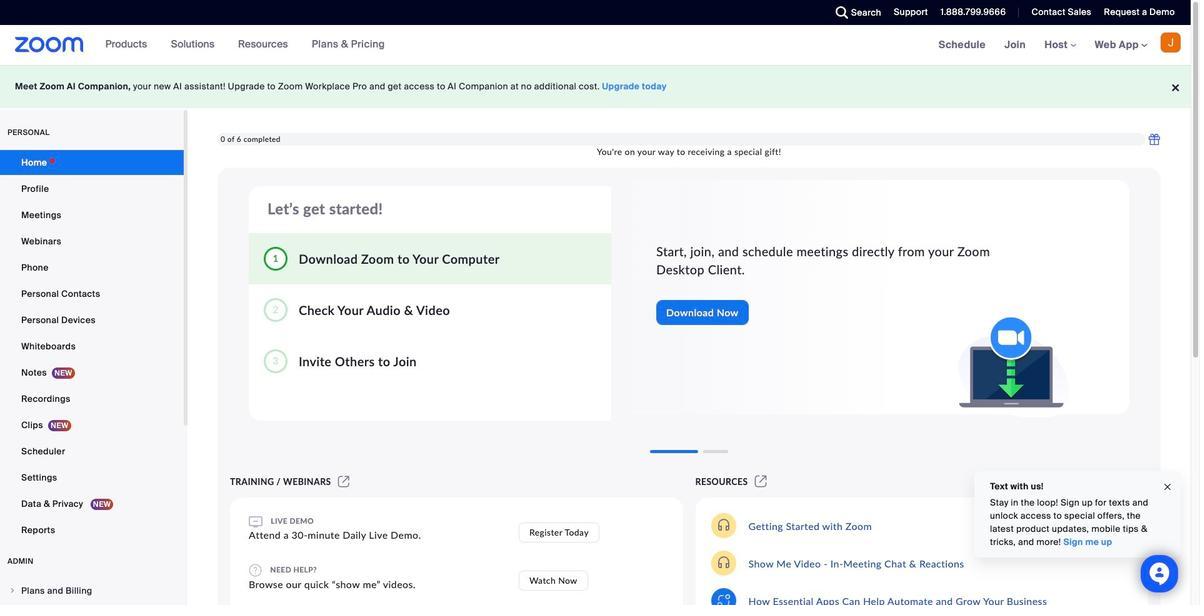 Task type: locate. For each thing, give the bounding box(es) containing it.
1 window new image from the left
[[336, 476, 351, 487]]

footer
[[0, 65, 1191, 108]]

window new image
[[336, 476, 351, 487], [753, 476, 769, 487]]

product information navigation
[[96, 25, 394, 65]]

menu item
[[0, 579, 184, 603]]

meetings navigation
[[929, 25, 1191, 66]]

0 horizontal spatial window new image
[[336, 476, 351, 487]]

1 horizontal spatial window new image
[[753, 476, 769, 487]]

banner
[[0, 25, 1191, 66]]

right image
[[9, 587, 16, 595]]

personal menu menu
[[0, 150, 184, 544]]



Task type: describe. For each thing, give the bounding box(es) containing it.
2 window new image from the left
[[753, 476, 769, 487]]

close image
[[1163, 480, 1173, 494]]

zoom logo image
[[15, 37, 84, 53]]

profile picture image
[[1161, 33, 1181, 53]]



